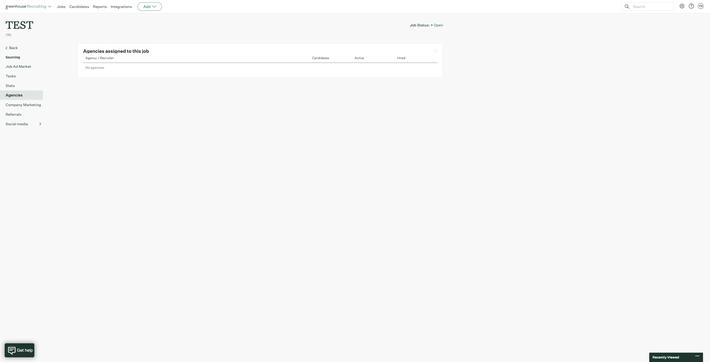 Task type: vqa. For each thing, say whether or not it's contained in the screenshot.
Agencies assigned to this job
yes



Task type: describe. For each thing, give the bounding box(es) containing it.
recruiter
[[100, 56, 114, 60]]

social media link
[[6, 121, 41, 127]]

active
[[355, 56, 364, 60]]

this
[[133, 48, 141, 54]]

agencies for agencies assigned to this job
[[83, 48, 104, 54]]

1 vertical spatial candidates
[[312, 56, 329, 60]]

job ad market link
[[6, 64, 41, 69]]

add button
[[138, 2, 162, 11]]

configure image
[[680, 3, 685, 9]]

referrals link
[[6, 112, 41, 117]]

open
[[434, 23, 444, 27]]

test link
[[6, 13, 33, 33]]

no agencies
[[86, 65, 104, 69]]

status:
[[418, 23, 430, 27]]

to
[[127, 48, 132, 54]]

td button
[[698, 3, 704, 9]]

(19)
[[6, 33, 11, 37]]

0 horizontal spatial candidates
[[69, 4, 89, 9]]

reports
[[93, 4, 107, 9]]

recently
[[653, 356, 667, 360]]

td button
[[698, 2, 705, 10]]

company marketing link
[[6, 102, 41, 108]]

Search text field
[[632, 3, 670, 10]]

tasks
[[6, 74, 16, 78]]

stats
[[6, 83, 15, 88]]

reports link
[[93, 4, 107, 9]]

job status:
[[410, 23, 430, 27]]

td
[[699, 4, 703, 8]]

greenhouse recruiting image
[[6, 4, 48, 9]]

jobs link
[[57, 4, 66, 9]]

ad
[[13, 64, 18, 69]]

add
[[143, 4, 151, 9]]

job for job ad market
[[6, 64, 12, 69]]

job
[[142, 48, 149, 54]]

jobs
[[57, 4, 66, 9]]

viewed
[[668, 356, 680, 360]]



Task type: locate. For each thing, give the bounding box(es) containing it.
1 horizontal spatial job
[[410, 23, 417, 27]]

agencies up agency
[[83, 48, 104, 54]]

0 vertical spatial job
[[410, 23, 417, 27]]

agencies link
[[6, 92, 41, 98]]

1 horizontal spatial candidates
[[312, 56, 329, 60]]

social media
[[6, 122, 28, 126]]

test
[[6, 18, 33, 32]]

assigned
[[105, 48, 126, 54]]

back
[[9, 45, 18, 50]]

agencies assigned to this job
[[83, 48, 149, 54]]

back link
[[6, 45, 41, 51]]

0 vertical spatial agencies
[[83, 48, 104, 54]]

company
[[6, 102, 22, 107]]

referrals
[[6, 112, 21, 117]]

marketing
[[23, 102, 41, 107]]

1 vertical spatial job
[[6, 64, 12, 69]]

company marketing
[[6, 102, 41, 107]]

1 vertical spatial agencies
[[6, 93, 23, 97]]

stats link
[[6, 83, 41, 88]]

candidates link
[[69, 4, 89, 9]]

0 horizontal spatial agencies
[[6, 93, 23, 97]]

no
[[86, 65, 90, 69]]

integrations
[[111, 4, 132, 9]]

job ad market
[[6, 64, 31, 69]]

job
[[410, 23, 417, 27], [6, 64, 12, 69]]

agency
[[86, 56, 97, 60]]

agency / recruiter
[[86, 56, 114, 60]]

job left status:
[[410, 23, 417, 27]]

sourcing
[[6, 55, 20, 59]]

agencies
[[91, 65, 104, 69]]

candidates
[[69, 4, 89, 9], [312, 56, 329, 60]]

agencies
[[83, 48, 104, 54], [6, 93, 23, 97]]

agencies up company
[[6, 93, 23, 97]]

/
[[98, 56, 99, 60]]

0 horizontal spatial job
[[6, 64, 12, 69]]

hired
[[397, 56, 406, 60]]

0 vertical spatial candidates
[[69, 4, 89, 9]]

job left ad
[[6, 64, 12, 69]]

market
[[19, 64, 31, 69]]

media
[[17, 122, 28, 126]]

integrations link
[[111, 4, 132, 9]]

test (19)
[[6, 18, 33, 37]]

1 horizontal spatial agencies
[[83, 48, 104, 54]]

social
[[6, 122, 16, 126]]

agencies for agencies
[[6, 93, 23, 97]]

job for job status:
[[410, 23, 417, 27]]

recently viewed
[[653, 356, 680, 360]]

tasks link
[[6, 73, 41, 79]]



